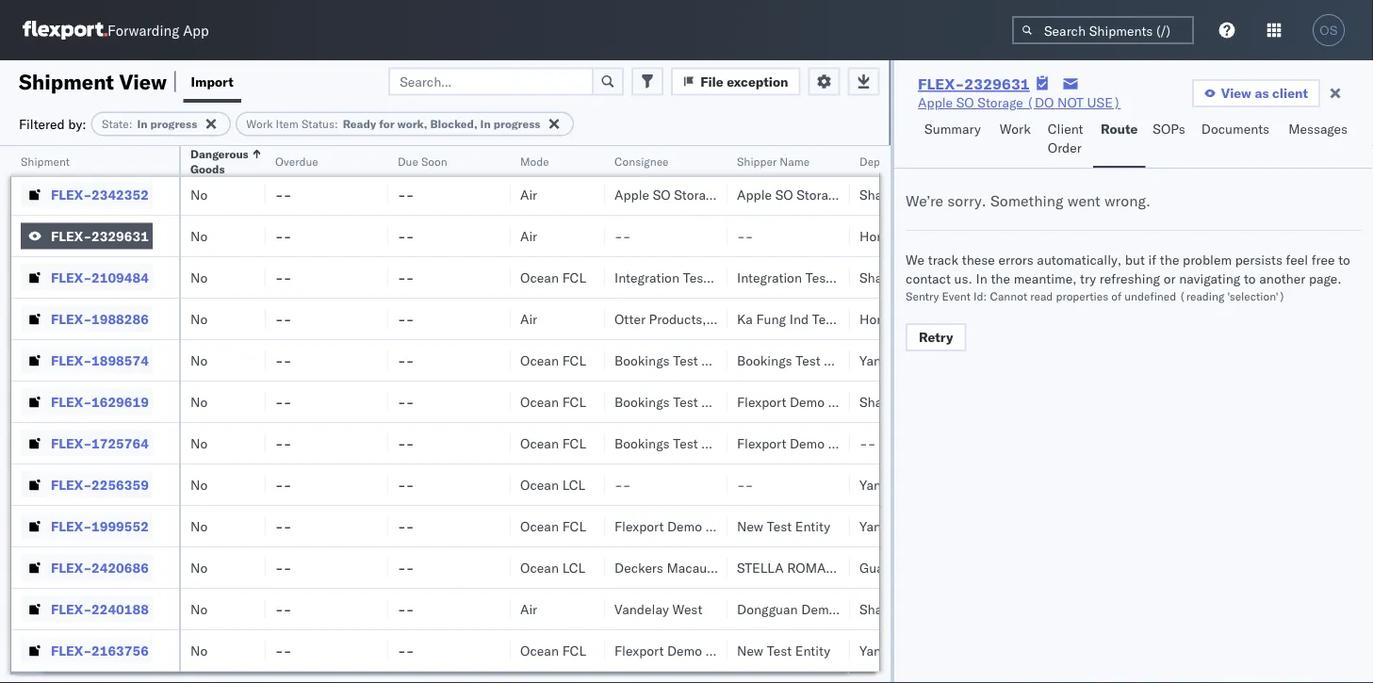 Task type: vqa. For each thing, say whether or not it's contained in the screenshot.
Bosch's Upload
no



Task type: describe. For each thing, give the bounding box(es) containing it.
Search... text field
[[389, 67, 594, 96]]

problem
[[1183, 252, 1232, 268]]

item
[[276, 117, 299, 131]]

1 bookings test consignee from the top
[[615, 352, 765, 369]]

os
[[1320, 23, 1339, 37]]

ocean fcl for flex-2163756
[[520, 643, 586, 659]]

ocean for 2163756
[[520, 643, 559, 659]]

fcl for flex-1999552
[[563, 518, 586, 535]]

no for flex-1999552
[[190, 518, 208, 535]]

vandelay
[[615, 601, 669, 618]]

no for flex-2329631
[[190, 228, 208, 244]]

co
[[902, 311, 919, 327]]

3 resize handle column header from the left
[[366, 146, 388, 684]]

llc
[[710, 311, 733, 327]]

bookings for --
[[615, 435, 670, 452]]

0 horizontal spatial the
[[991, 271, 1011, 287]]

these
[[962, 252, 995, 268]]

we're
[[906, 191, 944, 210]]

free
[[1312, 252, 1336, 268]]

automatically,
[[1037, 252, 1122, 268]]

2109484
[[92, 269, 149, 286]]

flex-2420686 button
[[21, 555, 153, 581]]

page.
[[1310, 271, 1342, 287]]

work for work
[[1000, 121, 1031, 137]]

flex-2240188
[[51, 601, 149, 618]]

0 horizontal spatial use)
[[784, 186, 818, 203]]

as
[[1255, 85, 1270, 101]]

undefined
[[1125, 289, 1177, 303]]

ind
[[790, 311, 809, 327]]

sops button
[[1146, 112, 1194, 168]]

consignee for shanghai, china
[[702, 394, 765, 410]]

we're sorry. something went wrong.
[[906, 191, 1151, 210]]

os button
[[1308, 8, 1351, 52]]

1 horizontal spatial apple
[[737, 186, 772, 203]]

flex-2109484
[[51, 269, 149, 286]]

1 horizontal spatial in
[[480, 117, 491, 131]]

shanghai, china for flex-1629619
[[860, 394, 959, 410]]

ka fung ind tech hui zhou co ltd
[[737, 311, 942, 327]]

name
[[780, 154, 810, 168]]

fcl for flex-2109484
[[563, 269, 586, 286]]

navigating
[[1180, 271, 1241, 287]]

new for 1999552
[[737, 518, 764, 535]]

flex- for "flex-2109484" button
[[51, 269, 92, 286]]

china for flex-2109484
[[923, 269, 959, 286]]

2310566
[[92, 145, 149, 161]]

import
[[191, 73, 234, 90]]

fcl for flex-1629619
[[563, 394, 586, 410]]

china down zhou at right top
[[874, 352, 909, 369]]

sops
[[1153, 121, 1186, 137]]

status
[[302, 117, 335, 131]]

2256359
[[92, 477, 149, 493]]

flex-1988286
[[51, 311, 149, 327]]

apple so storage (do not use) up work button
[[918, 94, 1121, 111]]

flex-2329631 button
[[21, 223, 153, 249]]

cannot
[[990, 289, 1028, 303]]

otter products, llc
[[615, 311, 733, 327]]

2 horizontal spatial apple
[[918, 94, 953, 111]]

import button
[[183, 60, 241, 103]]

forwarding app link
[[23, 21, 209, 40]]

sorry.
[[948, 191, 987, 210]]

flex-1629619
[[51, 394, 149, 410]]

new test entity for 1999552
[[737, 518, 831, 535]]

yantian for flex-2163756
[[860, 643, 904, 659]]

wrong.
[[1105, 191, 1151, 210]]

2420686
[[92, 560, 149, 576]]

flex-2342352 button
[[21, 182, 153, 208]]

forwarding app
[[107, 21, 209, 39]]

tech
[[813, 311, 841, 327]]

consignee inside consignee button
[[615, 154, 669, 168]]

contact
[[906, 271, 951, 287]]

route
[[1101, 121, 1138, 137]]

client
[[1048, 121, 1084, 137]]

fung
[[757, 311, 786, 327]]

entity for flex-1999552
[[796, 518, 831, 535]]

air for --
[[520, 228, 538, 244]]

consignee button
[[605, 150, 709, 169]]

flex-1629619 button
[[21, 389, 153, 415]]

fcl for flex-1725764
[[563, 435, 586, 452]]

swarovski thailand test
[[737, 145, 881, 161]]

new test entity for 2163756
[[737, 643, 831, 659]]

bookings for shanghai, china
[[615, 394, 670, 410]]

0 horizontal spatial storage
[[674, 186, 720, 203]]

track
[[928, 252, 959, 268]]

ocean for 2420686
[[520, 560, 559, 576]]

view as client
[[1222, 85, 1309, 101]]

app
[[183, 21, 209, 39]]

no for flex-2342352
[[190, 186, 208, 203]]

no for flex-1629619
[[190, 394, 208, 410]]

departure port button
[[850, 150, 954, 169]]

consignee for --
[[702, 435, 765, 452]]

0 vertical spatial 2329631
[[965, 74, 1030, 93]]

due soon
[[398, 154, 448, 168]]

bookings test shipper china
[[737, 352, 909, 369]]

flex-2329631 inside button
[[51, 228, 149, 244]]

ocean for 1999552
[[520, 518, 559, 535]]

we track these errors automatically, but if the problem persists feel free to contact us. in the meantime, try refreshing or navigating to another page. sentry event id: cannot read properties of undefined (reading 'selection')
[[906, 252, 1351, 303]]

ka
[[737, 311, 753, 327]]

flex-1898574 button
[[21, 347, 153, 374]]

flex- for "flex-1999552" button
[[51, 518, 92, 535]]

ocean for 1629619
[[520, 394, 559, 410]]

lcl for -
[[563, 477, 586, 493]]

flex- for flex-2420686 button
[[51, 560, 92, 576]]

1 air from the top
[[520, 145, 538, 161]]

air for apple so storage (do not use)
[[520, 186, 538, 203]]

messages
[[1289, 121, 1348, 137]]

summary button
[[918, 112, 993, 168]]

flex- for flex-2256359 button
[[51, 477, 92, 493]]

view inside 'button'
[[1222, 85, 1252, 101]]

deckers macau limited(test)
[[615, 560, 795, 576]]

shipper name
[[737, 154, 810, 168]]

no for flex-2109484
[[190, 269, 208, 286]]

yantian for flex-1898574
[[860, 352, 904, 369]]

yantian for flex-1999552
[[860, 518, 904, 535]]

air for otter products, llc
[[520, 311, 538, 327]]

ocean for 1898574
[[520, 352, 559, 369]]

1629619
[[92, 394, 149, 410]]

flex-2256359 button
[[21, 472, 153, 498]]

another
[[1260, 271, 1306, 287]]

ocean fcl for flex-1898574
[[520, 352, 586, 369]]

client order button
[[1041, 112, 1094, 168]]

2 progress from the left
[[494, 117, 541, 131]]

flex- up summary
[[918, 74, 965, 93]]

limited(test)
[[711, 560, 795, 576]]

entity for flex-2163756
[[796, 643, 831, 659]]

ocean fcl for flex-1999552
[[520, 518, 586, 535]]

work button
[[993, 112, 1041, 168]]

flex-2256359
[[51, 477, 149, 493]]

ready
[[343, 117, 376, 131]]

new for 2163756
[[737, 643, 764, 659]]

1 horizontal spatial (do
[[846, 186, 873, 203]]

bookings for yantian
[[615, 352, 670, 369]]

no for flex-1898574
[[190, 352, 208, 369]]

retry
[[919, 329, 954, 346]]

'selection')
[[1228, 289, 1286, 303]]

errors
[[999, 252, 1034, 268]]

hui
[[844, 311, 865, 327]]

0 horizontal spatial view
[[119, 68, 167, 94]]

apple so storage (do not use) link
[[918, 93, 1121, 112]]

flex- for flex-2310566 button
[[51, 145, 92, 161]]

deckers
[[615, 560, 664, 576]]

dangerous goods button
[[181, 142, 262, 176]]

ocean for 1725764
[[520, 435, 559, 452]]

ocean lcl for deckers macau limited(test)
[[520, 560, 586, 576]]



Task type: locate. For each thing, give the bounding box(es) containing it.
flex- down by:
[[51, 145, 92, 161]]

12 no from the top
[[190, 601, 208, 618]]

1 horizontal spatial to
[[1339, 252, 1351, 268]]

flex- down flex-2256359 button
[[51, 518, 92, 535]]

ocean lcl for --
[[520, 477, 586, 493]]

0 horizontal spatial in
[[137, 117, 148, 131]]

1 vertical spatial shanghai, china
[[860, 394, 959, 410]]

state
[[102, 117, 129, 131]]

3 no from the top
[[190, 228, 208, 244]]

not down departure
[[877, 186, 903, 203]]

no for flex-2163756
[[190, 643, 208, 659]]

no for flex-2310566
[[190, 145, 208, 161]]

1 horizontal spatial so
[[776, 186, 793, 203]]

0 horizontal spatial to
[[1245, 271, 1256, 287]]

flex- down flex-1629619 button
[[51, 435, 92, 452]]

otter
[[615, 311, 646, 327]]

2 shanghai, from the top
[[860, 394, 920, 410]]

not up client
[[1058, 94, 1084, 111]]

guangzhou, china
[[860, 560, 970, 576]]

air for vandelay west
[[520, 601, 538, 618]]

2 horizontal spatial (do
[[1027, 94, 1054, 111]]

refreshing
[[1100, 271, 1161, 287]]

view up state : in progress
[[119, 68, 167, 94]]

2 shanghai, china from the top
[[860, 394, 959, 410]]

consignee
[[615, 154, 669, 168], [702, 352, 765, 369], [702, 394, 765, 410], [702, 435, 765, 452]]

2 horizontal spatial storage
[[978, 94, 1024, 111]]

: left ready
[[335, 117, 338, 131]]

shanghai, down bookings test shipper china
[[860, 394, 920, 410]]

the
[[1160, 252, 1180, 268], [991, 271, 1011, 287]]

1 new test entity from the top
[[737, 518, 831, 535]]

flex- inside button
[[51, 228, 92, 244]]

4 yantian from the top
[[860, 643, 904, 659]]

flex- for flex-2240188 'button'
[[51, 601, 92, 618]]

ocean for 2109484
[[520, 269, 559, 286]]

shipment down filtered
[[21, 154, 70, 168]]

0 vertical spatial flex-2329631
[[918, 74, 1030, 93]]

1 horizontal spatial the
[[1160, 252, 1180, 268]]

1 horizontal spatial storage
[[797, 186, 843, 203]]

1 ocean from the top
[[520, 269, 559, 286]]

so down flex-2329631 link
[[957, 94, 975, 111]]

1 yantian from the top
[[860, 352, 904, 369]]

documents button
[[1194, 112, 1281, 168]]

2 new test entity from the top
[[737, 643, 831, 659]]

1 progress from the left
[[150, 117, 197, 131]]

flex- down flex-2240188 'button'
[[51, 643, 92, 659]]

flex-1988286 button
[[21, 306, 153, 332]]

3 air from the top
[[520, 228, 538, 244]]

work down apple so storage (do not use) link
[[1000, 121, 1031, 137]]

bookings
[[615, 352, 670, 369], [737, 352, 793, 369], [615, 394, 670, 410], [615, 435, 670, 452]]

resize handle column header for dangerous goods
[[243, 146, 266, 684]]

resize handle column header for mode
[[583, 146, 605, 684]]

view left as
[[1222, 85, 1252, 101]]

to right free
[[1339, 252, 1351, 268]]

meantime,
[[1014, 271, 1077, 287]]

flex-2163756 button
[[21, 638, 153, 664]]

2 yantian from the top
[[860, 477, 904, 493]]

fcl for flex-2163756
[[563, 643, 586, 659]]

china for flex-2420686
[[935, 560, 970, 576]]

by:
[[68, 116, 86, 132]]

1 no from the top
[[190, 145, 208, 161]]

try
[[1081, 271, 1097, 287]]

2 lcl from the top
[[563, 560, 586, 576]]

1 vertical spatial the
[[991, 271, 1011, 287]]

0 vertical spatial lcl
[[563, 477, 586, 493]]

work item status : ready for work, blocked, in progress
[[246, 117, 541, 131]]

vandelay west
[[615, 601, 703, 618]]

china for flex-1629619
[[923, 394, 959, 410]]

1 vertical spatial new
[[737, 643, 764, 659]]

3 fcl from the top
[[563, 394, 586, 410]]

in inside we track these errors automatically, but if the problem persists feel free to contact us. in the meantime, try refreshing or navigating to another page. sentry event id: cannot read properties of undefined (reading 'selection')
[[976, 271, 988, 287]]

1 vertical spatial 2329631
[[92, 228, 149, 244]]

co.
[[878, 394, 897, 410], [878, 435, 897, 452], [756, 518, 774, 535], [756, 643, 774, 659]]

4 ocean fcl from the top
[[520, 435, 586, 452]]

2240188
[[92, 601, 149, 618]]

1 horizontal spatial progress
[[494, 117, 541, 131]]

something
[[991, 191, 1064, 210]]

flex- for flex-2329631 button
[[51, 228, 92, 244]]

0 vertical spatial new test entity
[[737, 518, 831, 535]]

flex- for flex-1629619 button
[[51, 394, 92, 410]]

summary
[[925, 121, 981, 137]]

new test entity down the limited(test)
[[737, 643, 831, 659]]

resize handle column header for consignee
[[705, 146, 728, 684]]

1 vertical spatial bookings test consignee
[[615, 394, 765, 410]]

1 vertical spatial shanghai,
[[860, 394, 920, 410]]

flex-2420686
[[51, 560, 149, 576]]

0 horizontal spatial work
[[246, 117, 273, 131]]

2 air from the top
[[520, 186, 538, 203]]

id:
[[974, 289, 987, 303]]

the up cannot
[[991, 271, 1011, 287]]

1 vertical spatial to
[[1245, 271, 1256, 287]]

flex- down flex-1898574 'button'
[[51, 394, 92, 410]]

in right blocked,
[[480, 117, 491, 131]]

--
[[275, 145, 292, 161], [398, 145, 414, 161], [275, 186, 292, 203], [398, 186, 414, 203], [275, 228, 292, 244], [398, 228, 414, 244], [615, 228, 631, 244], [737, 228, 754, 244], [275, 269, 292, 286], [398, 269, 414, 286], [275, 311, 292, 327], [398, 311, 414, 327], [275, 352, 292, 369], [398, 352, 414, 369], [275, 394, 292, 410], [398, 394, 414, 410], [275, 435, 292, 452], [398, 435, 414, 452], [860, 435, 876, 452], [275, 477, 292, 493], [398, 477, 414, 493], [615, 477, 631, 493], [737, 477, 754, 493], [275, 518, 292, 535], [398, 518, 414, 535], [275, 560, 292, 576], [398, 560, 414, 576], [275, 601, 292, 618], [398, 601, 414, 618], [275, 643, 292, 659], [398, 643, 414, 659]]

exception
[[727, 73, 789, 90]]

4 fcl from the top
[[563, 435, 586, 452]]

5 no from the top
[[190, 311, 208, 327]]

0 horizontal spatial (do
[[723, 186, 751, 203]]

1 ocean lcl from the top
[[520, 477, 586, 493]]

properties
[[1056, 289, 1109, 303]]

2 new from the top
[[737, 643, 764, 659]]

no for flex-2420686
[[190, 560, 208, 576]]

storage down consignee button
[[674, 186, 720, 203]]

flex- down shipment button
[[51, 186, 92, 203]]

forwarding
[[107, 21, 179, 39]]

persists
[[1236, 252, 1283, 268]]

apple so storage (do not use) down swarovski
[[615, 186, 818, 203]]

Search Shipments (/) text field
[[1013, 16, 1195, 44]]

5 resize handle column header from the left
[[583, 146, 605, 684]]

use) down port
[[907, 186, 940, 203]]

1 horizontal spatial flex-2329631
[[918, 74, 1030, 93]]

2 ocean fcl from the top
[[520, 352, 586, 369]]

2 vertical spatial bookings test consignee
[[615, 435, 765, 452]]

resize handle column header
[[157, 146, 179, 684], [243, 146, 266, 684], [366, 146, 388, 684], [488, 146, 511, 684], [583, 146, 605, 684], [705, 146, 728, 684], [828, 146, 850, 684]]

flex- down flex-2420686 button
[[51, 601, 92, 618]]

(do down shipper name
[[723, 186, 751, 203]]

dangerous
[[190, 147, 249, 161]]

no
[[190, 145, 208, 161], [190, 186, 208, 203], [190, 228, 208, 244], [190, 269, 208, 286], [190, 311, 208, 327], [190, 352, 208, 369], [190, 394, 208, 410], [190, 435, 208, 452], [190, 477, 208, 493], [190, 518, 208, 535], [190, 560, 208, 576], [190, 601, 208, 618], [190, 643, 208, 659]]

thailand
[[801, 145, 853, 161]]

resize handle column header for shipment
[[157, 146, 179, 684]]

ocean for 2256359
[[520, 477, 559, 493]]

1 ocean fcl from the top
[[520, 269, 586, 286]]

bookings test consignee for -
[[615, 435, 765, 452]]

progress
[[150, 117, 197, 131], [494, 117, 541, 131]]

flex- down "flex-2109484" button
[[51, 311, 92, 327]]

11 no from the top
[[190, 560, 208, 576]]

1 vertical spatial ocean lcl
[[520, 560, 586, 576]]

work left item
[[246, 117, 273, 131]]

use) down name
[[784, 186, 818, 203]]

flex-2342352
[[51, 186, 149, 203]]

5 fcl from the top
[[563, 518, 586, 535]]

air
[[520, 145, 538, 161], [520, 186, 538, 203], [520, 228, 538, 244], [520, 311, 538, 327], [520, 601, 538, 618]]

6 resize handle column header from the left
[[705, 146, 728, 684]]

: up 2310566
[[129, 117, 132, 131]]

1 shanghai, from the top
[[860, 269, 920, 286]]

overdue
[[275, 154, 318, 168]]

4 resize handle column header from the left
[[488, 146, 511, 684]]

4 air from the top
[[520, 311, 538, 327]]

(do inside apple so storage (do not use) link
[[1027, 94, 1054, 111]]

new down the limited(test)
[[737, 643, 764, 659]]

0 vertical spatial to
[[1339, 252, 1351, 268]]

so
[[957, 94, 975, 111], [653, 186, 671, 203], [776, 186, 793, 203]]

no for flex-1988286
[[190, 311, 208, 327]]

2 no from the top
[[190, 186, 208, 203]]

departure
[[860, 154, 912, 168]]

not inside apple so storage (do not use) link
[[1058, 94, 1084, 111]]

china down retry button
[[923, 394, 959, 410]]

apple so storage (do not use) down thailand
[[737, 186, 940, 203]]

work inside button
[[1000, 121, 1031, 137]]

6 ocean from the top
[[520, 518, 559, 535]]

progress up "dangerous"
[[150, 117, 197, 131]]

flex-1999552
[[51, 518, 149, 535]]

no for flex-1725764
[[190, 435, 208, 452]]

6 no from the top
[[190, 352, 208, 369]]

1 : from the left
[[129, 117, 132, 131]]

flex- for flex-1898574 'button'
[[51, 352, 92, 369]]

work for work item status : ready for work, blocked, in progress
[[246, 117, 273, 131]]

to up ''selection')'
[[1245, 271, 1256, 287]]

0 vertical spatial shanghai, china
[[860, 269, 959, 286]]

shipper name button
[[728, 150, 832, 169]]

or
[[1164, 271, 1176, 287]]

flex- for flex-2163756 button at the bottom of page
[[51, 643, 92, 659]]

3 yantian from the top
[[860, 518, 904, 535]]

due
[[398, 154, 418, 168]]

flex- for 'flex-2342352' button
[[51, 186, 92, 203]]

so down name
[[776, 186, 793, 203]]

1 resize handle column header from the left
[[157, 146, 179, 684]]

shipment view
[[19, 68, 167, 94]]

2329631 up 2109484
[[92, 228, 149, 244]]

1 horizontal spatial work
[[1000, 121, 1031, 137]]

ocean fcl for flex-2109484
[[520, 269, 586, 286]]

6 fcl from the top
[[563, 643, 586, 659]]

7 no from the top
[[190, 394, 208, 410]]

in right state
[[137, 117, 148, 131]]

5 ocean from the top
[[520, 477, 559, 493]]

fcl for flex-1898574
[[563, 352, 586, 369]]

in up id:
[[976, 271, 988, 287]]

0 vertical spatial shipment
[[19, 68, 114, 94]]

0 vertical spatial ocean lcl
[[520, 477, 586, 493]]

use) up route
[[1088, 94, 1121, 111]]

test
[[856, 145, 881, 161], [673, 352, 698, 369], [796, 352, 821, 369], [673, 394, 698, 410], [673, 435, 698, 452], [767, 518, 792, 535], [767, 643, 792, 659]]

flex- inside button
[[51, 186, 92, 203]]

mode button
[[511, 150, 586, 169]]

2 ocean lcl from the top
[[520, 560, 586, 576]]

shanghai, china down we
[[860, 269, 959, 286]]

4 ocean from the top
[[520, 435, 559, 452]]

shanghai, china down retry button
[[860, 394, 959, 410]]

shipper
[[737, 154, 777, 168], [824, 352, 871, 369], [829, 394, 875, 410], [829, 435, 875, 452], [706, 518, 752, 535], [706, 643, 752, 659]]

flex- down flex-2329631 button
[[51, 269, 92, 286]]

lcl for deckers
[[563, 560, 586, 576]]

shanghai, for flex-2109484
[[860, 269, 920, 286]]

1 new from the top
[[737, 518, 764, 535]]

flex- down flex-1988286 button
[[51, 352, 92, 369]]

2 resize handle column header from the left
[[243, 146, 266, 684]]

2342352
[[92, 186, 149, 203]]

read
[[1031, 289, 1054, 303]]

storage
[[978, 94, 1024, 111], [674, 186, 720, 203], [797, 186, 843, 203]]

shanghai, for flex-1629619
[[860, 394, 920, 410]]

1 horizontal spatial 2329631
[[965, 74, 1030, 93]]

shipment up by:
[[19, 68, 114, 94]]

flex- down 'flex-2342352' button
[[51, 228, 92, 244]]

3 ocean from the top
[[520, 394, 559, 410]]

0 horizontal spatial 2329631
[[92, 228, 149, 244]]

the right if
[[1160, 252, 1180, 268]]

shipment button
[[11, 150, 160, 169]]

flex-1725764 button
[[21, 430, 153, 457]]

flex-2329631 up summary
[[918, 74, 1030, 93]]

apple up summary
[[918, 94, 953, 111]]

apple down shipper name
[[737, 186, 772, 203]]

ocean
[[520, 269, 559, 286], [520, 352, 559, 369], [520, 394, 559, 410], [520, 435, 559, 452], [520, 477, 559, 493], [520, 518, 559, 535], [520, 560, 559, 576], [520, 643, 559, 659]]

resize handle column header for shipper name
[[828, 146, 850, 684]]

1 vertical spatial shipment
[[21, 154, 70, 168]]

flexport. image
[[23, 21, 107, 40]]

ocean fcl for flex-1629619
[[520, 394, 586, 410]]

2163756
[[92, 643, 149, 659]]

flex-2163756
[[51, 643, 149, 659]]

apple
[[918, 94, 953, 111], [615, 186, 650, 203], [737, 186, 772, 203]]

file
[[701, 73, 724, 90]]

1 lcl from the top
[[563, 477, 586, 493]]

flex-1999552 button
[[21, 513, 153, 540]]

soon
[[421, 154, 448, 168]]

1 vertical spatial entity
[[796, 643, 831, 659]]

flex- down flex-1725764 button
[[51, 477, 92, 493]]

1 fcl from the top
[[563, 269, 586, 286]]

dangerous goods
[[190, 147, 249, 176]]

new up the limited(test)
[[737, 518, 764, 535]]

0 horizontal spatial so
[[653, 186, 671, 203]]

shanghai, down we
[[860, 269, 920, 286]]

new
[[737, 518, 764, 535], [737, 643, 764, 659]]

0 horizontal spatial apple
[[615, 186, 650, 203]]

1 vertical spatial flex-2329631
[[51, 228, 149, 244]]

so down consignee button
[[653, 186, 671, 203]]

2 horizontal spatial in
[[976, 271, 988, 287]]

2 horizontal spatial so
[[957, 94, 975, 111]]

2 bookings test consignee from the top
[[615, 394, 765, 410]]

1 vertical spatial new test entity
[[737, 643, 831, 659]]

7 ocean from the top
[[520, 560, 559, 576]]

shipment for shipment view
[[19, 68, 114, 94]]

2 ocean from the top
[[520, 352, 559, 369]]

sentry
[[906, 289, 939, 303]]

flex-2109484 button
[[21, 264, 153, 291]]

flex-2329631
[[918, 74, 1030, 93], [51, 228, 149, 244]]

flex- for flex-1988286 button
[[51, 311, 92, 327]]

(reading
[[1180, 289, 1225, 303]]

shipper inside shipper name button
[[737, 154, 777, 168]]

client order
[[1048, 121, 1084, 156]]

2 horizontal spatial not
[[1058, 94, 1084, 111]]

shipment for shipment
[[21, 154, 70, 168]]

shanghai, china for flex-2109484
[[860, 269, 959, 286]]

flex-2329631 link
[[918, 74, 1030, 93]]

5 air from the top
[[520, 601, 538, 618]]

0 vertical spatial the
[[1160, 252, 1180, 268]]

documents
[[1202, 121, 1270, 137]]

ltd
[[922, 311, 942, 327]]

mode
[[520, 154, 549, 168]]

china right guangzhou,
[[935, 560, 970, 576]]

storage down flex-2329631 link
[[978, 94, 1024, 111]]

10 no from the top
[[190, 518, 208, 535]]

1 vertical spatial lcl
[[563, 560, 586, 576]]

flex-1898574
[[51, 352, 149, 369]]

3 bookings test consignee from the top
[[615, 435, 765, 452]]

progress up mode
[[494, 117, 541, 131]]

0 vertical spatial shanghai,
[[860, 269, 920, 286]]

0 vertical spatial entity
[[796, 518, 831, 535]]

1 horizontal spatial view
[[1222, 85, 1252, 101]]

3 ocean fcl from the top
[[520, 394, 586, 410]]

2 : from the left
[[335, 117, 338, 131]]

no for flex-2256359
[[190, 477, 208, 493]]

1 horizontal spatial :
[[335, 117, 338, 131]]

flex-2329631 up flex-2109484
[[51, 228, 149, 244]]

yantian for flex-2256359
[[860, 477, 904, 493]]

flexport demo shipper co.
[[737, 394, 897, 410], [737, 435, 897, 452], [615, 518, 774, 535], [615, 643, 774, 659]]

8 no from the top
[[190, 435, 208, 452]]

7 resize handle column header from the left
[[828, 146, 850, 684]]

2 entity from the top
[[796, 643, 831, 659]]

consignee for yantian
[[702, 352, 765, 369]]

1 horizontal spatial not
[[877, 186, 903, 203]]

5 ocean fcl from the top
[[520, 518, 586, 535]]

(do up client
[[1027, 94, 1054, 111]]

9 no from the top
[[190, 477, 208, 493]]

4 no from the top
[[190, 269, 208, 286]]

china down track
[[923, 269, 959, 286]]

(do down departure
[[846, 186, 873, 203]]

new test entity up the limited(test)
[[737, 518, 831, 535]]

ocean fcl for flex-1725764
[[520, 435, 586, 452]]

not down shipper name
[[754, 186, 781, 203]]

flex- for flex-1725764 button
[[51, 435, 92, 452]]

zhou
[[869, 311, 899, 327]]

feel
[[1287, 252, 1309, 268]]

1 horizontal spatial use)
[[907, 186, 940, 203]]

apple down consignee button
[[615, 186, 650, 203]]

flex-2310566
[[51, 145, 149, 161]]

route button
[[1094, 112, 1146, 168]]

order
[[1048, 140, 1082, 156]]

2329631 inside button
[[92, 228, 149, 244]]

bookings test consignee for shanghai,
[[615, 394, 765, 410]]

1 shanghai, china from the top
[[860, 269, 959, 286]]

2 fcl from the top
[[563, 352, 586, 369]]

0 horizontal spatial progress
[[150, 117, 197, 131]]

1 entity from the top
[[796, 518, 831, 535]]

storage down name
[[797, 186, 843, 203]]

2329631 up work button
[[965, 74, 1030, 93]]

0 vertical spatial new
[[737, 518, 764, 535]]

6 ocean fcl from the top
[[520, 643, 586, 659]]

0 vertical spatial bookings test consignee
[[615, 352, 765, 369]]

flex- down "flex-1999552" button
[[51, 560, 92, 576]]

no for flex-2240188
[[190, 601, 208, 618]]

shipment inside button
[[21, 154, 70, 168]]

0 horizontal spatial flex-2329631
[[51, 228, 149, 244]]

0 horizontal spatial :
[[129, 117, 132, 131]]

13 no from the top
[[190, 643, 208, 659]]

8 ocean from the top
[[520, 643, 559, 659]]

2 horizontal spatial use)
[[1088, 94, 1121, 111]]

0 horizontal spatial not
[[754, 186, 781, 203]]



